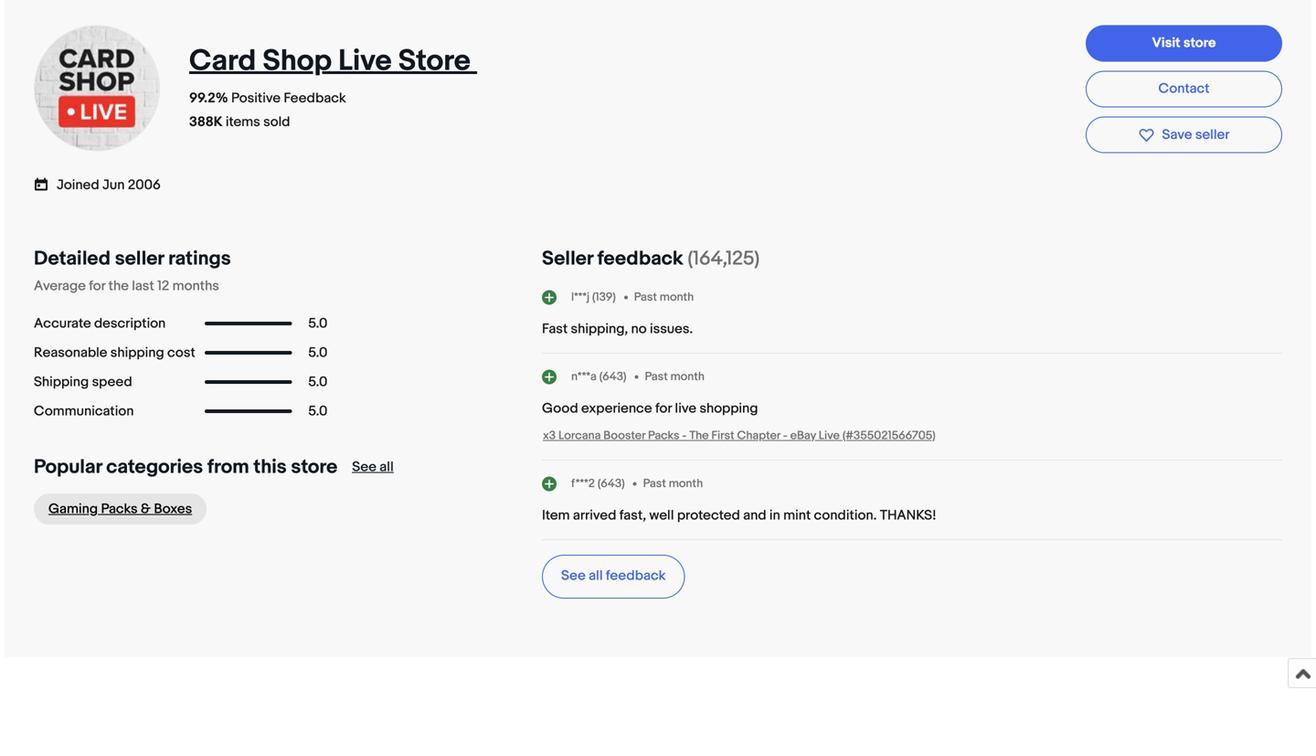 Task type: describe. For each thing, give the bounding box(es) containing it.
seller feedback (164,125)
[[542, 247, 760, 271]]

card
[[189, 43, 256, 79]]

gaming packs & boxes
[[48, 501, 192, 517]]

0 vertical spatial for
[[89, 278, 105, 294]]

&
[[141, 501, 151, 517]]

seller for detailed
[[115, 247, 164, 271]]

visit store
[[1152, 35, 1216, 51]]

shipping
[[34, 374, 89, 390]]

contact
[[1159, 80, 1210, 97]]

positive
[[231, 90, 281, 107]]

l***j (139)
[[571, 290, 616, 304]]

12
[[157, 278, 169, 294]]

0 horizontal spatial live
[[338, 43, 392, 79]]

shop
[[263, 43, 332, 79]]

arrived
[[573, 507, 617, 524]]

this
[[254, 455, 287, 479]]

joined jun 2006
[[57, 177, 161, 193]]

(139)
[[592, 290, 616, 304]]

f***2 (643)
[[571, 477, 625, 491]]

99.2%
[[189, 90, 228, 107]]

n***a (643)
[[571, 370, 627, 384]]

well
[[650, 507, 674, 524]]

speed
[[92, 374, 132, 390]]

shopping
[[700, 400, 758, 417]]

gaming
[[48, 501, 98, 517]]

live
[[675, 400, 697, 417]]

booster
[[604, 429, 646, 443]]

condition.
[[814, 507, 877, 524]]

the
[[690, 429, 709, 443]]

save
[[1163, 127, 1193, 143]]

fast shipping, no issues.
[[542, 321, 693, 337]]

see all feedback
[[561, 568, 666, 584]]

(643) for experience
[[600, 370, 627, 384]]

last
[[132, 278, 154, 294]]

item
[[542, 507, 570, 524]]

month for well
[[669, 477, 703, 491]]

save seller button
[[1086, 116, 1283, 153]]

boxes
[[154, 501, 192, 517]]

ratings
[[168, 247, 231, 271]]

months
[[172, 278, 219, 294]]

jun
[[102, 177, 125, 193]]

contact link
[[1086, 71, 1283, 107]]

from
[[207, 455, 249, 479]]

accurate
[[34, 315, 91, 332]]

month for live
[[671, 370, 705, 384]]

past for for
[[645, 370, 668, 384]]

card shop live store image
[[33, 24, 161, 152]]

no
[[631, 321, 647, 337]]

and
[[743, 507, 767, 524]]

first
[[712, 429, 735, 443]]

2 - from the left
[[783, 429, 788, 443]]

mint
[[784, 507, 811, 524]]

see for see all feedback
[[561, 568, 586, 584]]

lorcana
[[559, 429, 601, 443]]

388k
[[189, 114, 223, 130]]

month for issues.
[[660, 290, 694, 304]]

card shop live store link
[[189, 43, 477, 79]]

past for no
[[634, 290, 657, 304]]

1 horizontal spatial live
[[819, 429, 840, 443]]

item arrived fast, well protected and in mint condition. thanks!
[[542, 507, 937, 524]]

popular categories from this store
[[34, 455, 338, 479]]

x3
[[543, 429, 556, 443]]

chapter
[[737, 429, 781, 443]]

good experience for live shopping
[[542, 400, 758, 417]]

4 5.0 from the top
[[308, 403, 328, 420]]

accurate description
[[34, 315, 166, 332]]

f***2
[[571, 477, 595, 491]]

average for the last 12 months
[[34, 278, 219, 294]]

0 horizontal spatial store
[[291, 455, 338, 479]]



Task type: vqa. For each thing, say whether or not it's contained in the screenshot.
the right All
yes



Task type: locate. For each thing, give the bounding box(es) containing it.
0 vertical spatial (643)
[[600, 370, 627, 384]]

month up protected
[[669, 477, 703, 491]]

(#355021566705)
[[843, 429, 936, 443]]

visit
[[1152, 35, 1181, 51]]

packs left &
[[101, 501, 138, 517]]

good
[[542, 400, 578, 417]]

x3 lorcana booster packs - the first chapter - ebay live (#355021566705) link
[[543, 429, 936, 443]]

(643) right n***a
[[600, 370, 627, 384]]

- left ebay
[[783, 429, 788, 443]]

0 horizontal spatial all
[[380, 459, 394, 475]]

2 vertical spatial month
[[669, 477, 703, 491]]

0 vertical spatial feedback
[[598, 247, 684, 271]]

fast,
[[620, 507, 647, 524]]

for
[[89, 278, 105, 294], [656, 400, 672, 417]]

for left live in the bottom right of the page
[[656, 400, 672, 417]]

fast
[[542, 321, 568, 337]]

past for fast,
[[643, 477, 666, 491]]

feedback down "fast,"
[[606, 568, 666, 584]]

1 horizontal spatial -
[[783, 429, 788, 443]]

protected
[[677, 507, 740, 524]]

2 vertical spatial past
[[643, 477, 666, 491]]

1 vertical spatial see
[[561, 568, 586, 584]]

1 - from the left
[[682, 429, 687, 443]]

live up feedback
[[338, 43, 392, 79]]

packs
[[648, 429, 680, 443], [101, 501, 138, 517]]

text__icon wrapper image
[[34, 175, 57, 192]]

0 vertical spatial past
[[634, 290, 657, 304]]

x3 lorcana booster packs - the first chapter - ebay live (#355021566705)
[[543, 429, 936, 443]]

0 vertical spatial past month
[[634, 290, 694, 304]]

n***a
[[571, 370, 597, 384]]

0 vertical spatial see
[[352, 459, 377, 475]]

0 vertical spatial live
[[338, 43, 392, 79]]

popular
[[34, 455, 102, 479]]

seller for save
[[1196, 127, 1230, 143]]

store
[[1184, 35, 1216, 51], [291, 455, 338, 479]]

(643) for arrived
[[598, 477, 625, 491]]

see for see all
[[352, 459, 377, 475]]

average
[[34, 278, 86, 294]]

past month up live in the bottom right of the page
[[645, 370, 705, 384]]

issues.
[[650, 321, 693, 337]]

5.0
[[308, 315, 328, 332], [308, 345, 328, 361], [308, 374, 328, 390], [308, 403, 328, 420]]

month up issues.
[[660, 290, 694, 304]]

description
[[94, 315, 166, 332]]

thanks!
[[880, 507, 937, 524]]

in
[[770, 507, 781, 524]]

0 vertical spatial month
[[660, 290, 694, 304]]

5.0 for description
[[308, 315, 328, 332]]

5.0 for speed
[[308, 374, 328, 390]]

save seller
[[1163, 127, 1230, 143]]

1 horizontal spatial all
[[589, 568, 603, 584]]

1 vertical spatial packs
[[101, 501, 138, 517]]

categories
[[106, 455, 203, 479]]

1 vertical spatial past
[[645, 370, 668, 384]]

see
[[352, 459, 377, 475], [561, 568, 586, 584]]

seller
[[542, 247, 593, 271]]

all for see all feedback
[[589, 568, 603, 584]]

detailed
[[34, 247, 111, 271]]

(643) right "f***2"
[[598, 477, 625, 491]]

1 horizontal spatial see
[[561, 568, 586, 584]]

seller inside 'button'
[[1196, 127, 1230, 143]]

sold
[[263, 114, 290, 130]]

live
[[338, 43, 392, 79], [819, 429, 840, 443]]

1 vertical spatial month
[[671, 370, 705, 384]]

2006
[[128, 177, 161, 193]]

- left the
[[682, 429, 687, 443]]

past month up issues.
[[634, 290, 694, 304]]

0 vertical spatial packs
[[648, 429, 680, 443]]

(164,125)
[[688, 247, 760, 271]]

see all link
[[352, 459, 394, 475]]

past up no
[[634, 290, 657, 304]]

1 vertical spatial past month
[[645, 370, 705, 384]]

1 horizontal spatial packs
[[648, 429, 680, 443]]

feedback
[[598, 247, 684, 271], [606, 568, 666, 584]]

1 vertical spatial (643)
[[598, 477, 625, 491]]

2 vertical spatial past month
[[643, 477, 703, 491]]

communication
[[34, 403, 134, 420]]

past
[[634, 290, 657, 304], [645, 370, 668, 384], [643, 477, 666, 491]]

0 horizontal spatial -
[[682, 429, 687, 443]]

shipping,
[[571, 321, 628, 337]]

detailed seller ratings
[[34, 247, 231, 271]]

3 5.0 from the top
[[308, 374, 328, 390]]

2 5.0 from the top
[[308, 345, 328, 361]]

shipping speed
[[34, 374, 132, 390]]

1 vertical spatial live
[[819, 429, 840, 443]]

for left the
[[89, 278, 105, 294]]

past month for live
[[645, 370, 705, 384]]

1 vertical spatial all
[[589, 568, 603, 584]]

experience
[[582, 400, 652, 417]]

visit store link
[[1086, 25, 1283, 62]]

0 horizontal spatial see
[[352, 459, 377, 475]]

shipping
[[110, 345, 164, 361]]

1 vertical spatial for
[[656, 400, 672, 417]]

items
[[226, 114, 260, 130]]

past month
[[634, 290, 694, 304], [645, 370, 705, 384], [643, 477, 703, 491]]

0 horizontal spatial seller
[[115, 247, 164, 271]]

0 horizontal spatial packs
[[101, 501, 138, 517]]

live right ebay
[[819, 429, 840, 443]]

feedback up (139)
[[598, 247, 684, 271]]

1 horizontal spatial seller
[[1196, 127, 1230, 143]]

(643)
[[600, 370, 627, 384], [598, 477, 625, 491]]

1 vertical spatial seller
[[115, 247, 164, 271]]

1 5.0 from the top
[[308, 315, 328, 332]]

seller up the "last"
[[115, 247, 164, 271]]

seller right save
[[1196, 127, 1230, 143]]

feedback
[[284, 90, 346, 107]]

0 vertical spatial all
[[380, 459, 394, 475]]

store right visit
[[1184, 35, 1216, 51]]

gaming packs & boxes link
[[34, 494, 207, 525]]

cost
[[167, 345, 195, 361]]

store
[[398, 43, 471, 79]]

99.2% positive feedback 388k items sold
[[189, 90, 346, 130]]

l***j
[[571, 290, 590, 304]]

0 vertical spatial seller
[[1196, 127, 1230, 143]]

the
[[108, 278, 129, 294]]

past month for issues.
[[634, 290, 694, 304]]

store right "this"
[[291, 455, 338, 479]]

month up live in the bottom right of the page
[[671, 370, 705, 384]]

reasonable
[[34, 345, 107, 361]]

reasonable shipping cost
[[34, 345, 195, 361]]

past month up well
[[643, 477, 703, 491]]

5.0 for shipping
[[308, 345, 328, 361]]

1 vertical spatial feedback
[[606, 568, 666, 584]]

1 horizontal spatial store
[[1184, 35, 1216, 51]]

past up well
[[643, 477, 666, 491]]

all for see all
[[380, 459, 394, 475]]

packs down good experience for live shopping
[[648, 429, 680, 443]]

0 vertical spatial store
[[1184, 35, 1216, 51]]

1 horizontal spatial for
[[656, 400, 672, 417]]

joined
[[57, 177, 99, 193]]

past month for well
[[643, 477, 703, 491]]

ebay
[[790, 429, 816, 443]]

1 vertical spatial store
[[291, 455, 338, 479]]

month
[[660, 290, 694, 304], [671, 370, 705, 384], [669, 477, 703, 491]]

see all
[[352, 459, 394, 475]]

past up good experience for live shopping
[[645, 370, 668, 384]]

card shop live store
[[189, 43, 471, 79]]

0 horizontal spatial for
[[89, 278, 105, 294]]

-
[[682, 429, 687, 443], [783, 429, 788, 443]]

see all feedback link
[[542, 555, 685, 599]]



